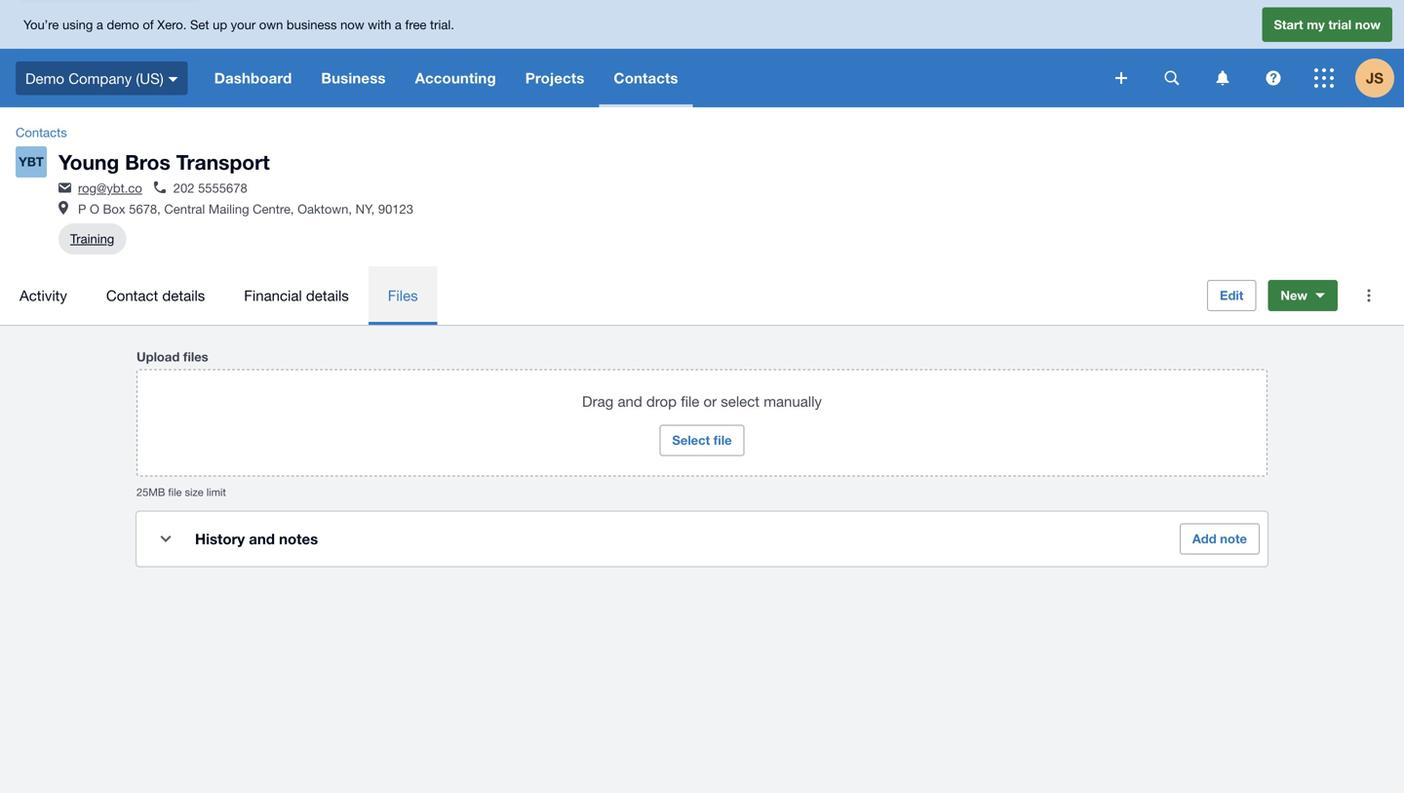 Task type: locate. For each thing, give the bounding box(es) containing it.
2 vertical spatial file
[[168, 486, 182, 499]]

svg image right (us)
[[169, 77, 178, 82]]

up
[[213, 17, 227, 32]]

details right "financial"
[[306, 287, 349, 304]]

you're
[[23, 17, 59, 32]]

demo company (us)
[[25, 70, 164, 87]]

business
[[321, 69, 386, 87]]

financial details button
[[225, 266, 369, 325]]

1 details from the left
[[162, 287, 205, 304]]

0 horizontal spatial now
[[341, 17, 365, 32]]

1 horizontal spatial details
[[306, 287, 349, 304]]

new button
[[1269, 280, 1339, 311]]

financial
[[244, 287, 302, 304]]

file inside button
[[714, 433, 732, 448]]

contact
[[106, 287, 158, 304]]

contact details button
[[87, 266, 225, 325]]

own
[[259, 17, 283, 32]]

file right "select"
[[714, 433, 732, 448]]

2 a from the left
[[395, 17, 402, 32]]

demo
[[107, 17, 139, 32]]

2 details from the left
[[306, 287, 349, 304]]

2 now from the left
[[1356, 17, 1381, 32]]

xero.
[[157, 17, 187, 32]]

contacts link
[[8, 123, 75, 142]]

svg image
[[1267, 71, 1281, 85], [169, 77, 178, 82]]

file left or
[[681, 393, 700, 410]]

1 vertical spatial file
[[714, 433, 732, 448]]

trial.
[[430, 17, 454, 32]]

js
[[1367, 69, 1384, 87]]

history and notes
[[195, 530, 318, 548]]

free
[[405, 17, 427, 32]]

file left size
[[168, 486, 182, 499]]

details
[[162, 287, 205, 304], [306, 287, 349, 304]]

demo
[[25, 70, 64, 87]]

actions menu image
[[1350, 276, 1389, 315]]

file for select file
[[714, 433, 732, 448]]

1 horizontal spatial svg image
[[1267, 71, 1281, 85]]

202 5555678
[[173, 180, 247, 196]]

and
[[618, 393, 643, 410], [249, 530, 275, 548]]

1 horizontal spatial and
[[618, 393, 643, 410]]

svg image inside demo company (us) popup button
[[169, 77, 178, 82]]

details for contact details
[[162, 287, 205, 304]]

upload
[[137, 349, 180, 365]]

svg image
[[1315, 68, 1335, 88], [1165, 71, 1180, 85], [1217, 71, 1230, 85], [1116, 72, 1128, 84]]

a left free
[[395, 17, 402, 32]]

1 horizontal spatial contacts
[[614, 69, 679, 87]]

limit
[[207, 486, 226, 499]]

p o box 5678, central mailing centre, oaktown, ny, 90123
[[78, 201, 414, 216]]

0 horizontal spatial file
[[168, 486, 182, 499]]

rog@ybt.co
[[78, 180, 142, 196]]

banner
[[0, 0, 1405, 107]]

contacts button
[[599, 49, 693, 107]]

dashboard
[[214, 69, 292, 87]]

financial details
[[244, 287, 349, 304]]

and left the notes
[[249, 530, 275, 548]]

details inside "button"
[[306, 287, 349, 304]]

now left with
[[341, 17, 365, 32]]

5678,
[[129, 201, 161, 216]]

now right trial
[[1356, 17, 1381, 32]]

svg image down the start
[[1267, 71, 1281, 85]]

training button
[[70, 224, 114, 255]]

add note
[[1193, 531, 1248, 546]]

oaktown,
[[298, 201, 352, 216]]

details right contact
[[162, 287, 205, 304]]

toggle button
[[146, 520, 185, 559]]

1 horizontal spatial a
[[395, 17, 402, 32]]

90123
[[378, 201, 414, 216]]

contacts inside dropdown button
[[614, 69, 679, 87]]

details inside button
[[162, 287, 205, 304]]

contacts right projects 'popup button'
[[614, 69, 679, 87]]

1 vertical spatial and
[[249, 530, 275, 548]]

file
[[681, 393, 700, 410], [714, 433, 732, 448], [168, 486, 182, 499]]

1 horizontal spatial file
[[681, 393, 700, 410]]

of
[[143, 17, 154, 32]]

now
[[341, 17, 365, 32], [1356, 17, 1381, 32]]

business
[[287, 17, 337, 32]]

a right using
[[96, 17, 103, 32]]

2 horizontal spatial file
[[714, 433, 732, 448]]

contacts up ybt
[[16, 125, 67, 140]]

or
[[704, 393, 717, 410]]

and left drop
[[618, 393, 643, 410]]

0 horizontal spatial and
[[249, 530, 275, 548]]

0 vertical spatial file
[[681, 393, 700, 410]]

0 horizontal spatial svg image
[[169, 77, 178, 82]]

phone number image
[[154, 182, 166, 193]]

contacts
[[614, 69, 679, 87], [16, 125, 67, 140]]

drag and drop file or select manually
[[582, 393, 822, 410]]

0 vertical spatial and
[[618, 393, 643, 410]]

1 vertical spatial contacts
[[16, 125, 67, 140]]

1 horizontal spatial now
[[1356, 17, 1381, 32]]

drag
[[582, 393, 614, 410]]

5555678
[[198, 180, 247, 196]]

0 horizontal spatial details
[[162, 287, 205, 304]]

toggle image
[[160, 536, 171, 543]]

select file
[[673, 433, 732, 448]]

0 vertical spatial contacts
[[614, 69, 679, 87]]

menu
[[0, 266, 1192, 325]]

and for drag
[[618, 393, 643, 410]]

edit
[[1221, 288, 1244, 303]]

o
[[90, 201, 99, 216]]

0 horizontal spatial contacts
[[16, 125, 67, 140]]

0 horizontal spatial a
[[96, 17, 103, 32]]

drop
[[647, 393, 677, 410]]

notes
[[279, 530, 318, 548]]

note
[[1221, 531, 1248, 546]]

set
[[190, 17, 209, 32]]

start
[[1275, 17, 1304, 32]]



Task type: vqa. For each thing, say whether or not it's contained in the screenshot.
date to the left
no



Task type: describe. For each thing, give the bounding box(es) containing it.
files
[[388, 287, 418, 304]]

select
[[721, 393, 760, 410]]

and for history
[[249, 530, 275, 548]]

projects button
[[511, 49, 599, 107]]

trial
[[1329, 17, 1352, 32]]

start my trial now
[[1275, 17, 1381, 32]]

activity button
[[0, 266, 87, 325]]

files
[[183, 349, 208, 365]]

select file button
[[660, 425, 745, 456]]

bros
[[125, 150, 171, 174]]

(us)
[[136, 70, 164, 87]]

your
[[231, 17, 256, 32]]

centre,
[[253, 201, 294, 216]]

central
[[164, 201, 205, 216]]

contacts for contacts dropdown button
[[614, 69, 679, 87]]

box
[[103, 201, 126, 216]]

business button
[[307, 49, 401, 107]]

rog@ybt.co link
[[78, 180, 142, 196]]

menu containing activity
[[0, 266, 1192, 325]]

new
[[1281, 288, 1308, 303]]

202
[[173, 180, 195, 196]]

my
[[1308, 17, 1326, 32]]

add note button
[[1180, 524, 1261, 555]]

company
[[68, 70, 132, 87]]

ybt
[[19, 154, 44, 169]]

projects
[[526, 69, 585, 87]]

select
[[673, 433, 710, 448]]

history
[[195, 530, 245, 548]]

dashboard link
[[200, 49, 307, 107]]

you're using a demo of xero. set up your own business now with a free trial.
[[23, 17, 454, 32]]

young bros transport
[[59, 150, 270, 174]]

with
[[368, 17, 392, 32]]

1 a from the left
[[96, 17, 103, 32]]

banner containing dashboard
[[0, 0, 1405, 107]]

contact details
[[106, 287, 205, 304]]

training
[[70, 231, 114, 246]]

25mb
[[137, 486, 165, 499]]

add
[[1193, 531, 1217, 546]]

file for 25mb file size limit
[[168, 486, 182, 499]]

young
[[59, 150, 119, 174]]

demo company (us) button
[[0, 49, 200, 107]]

using
[[62, 17, 93, 32]]

ny,
[[356, 201, 375, 216]]

25mb file size limit
[[137, 486, 226, 499]]

contacts for contacts link
[[16, 125, 67, 140]]

edit button
[[1208, 280, 1257, 311]]

details for financial details
[[306, 287, 349, 304]]

files button
[[369, 266, 438, 325]]

mailing
[[209, 201, 249, 216]]

email image
[[59, 183, 71, 193]]

billing address image
[[59, 201, 68, 215]]

activity
[[20, 287, 67, 304]]

p
[[78, 201, 86, 216]]

1 now from the left
[[341, 17, 365, 32]]

manually
[[764, 393, 822, 410]]

size
[[185, 486, 204, 499]]

transport
[[176, 150, 270, 174]]

js button
[[1356, 49, 1405, 107]]

upload files
[[137, 349, 208, 365]]

accounting button
[[401, 49, 511, 107]]

accounting
[[415, 69, 496, 87]]



